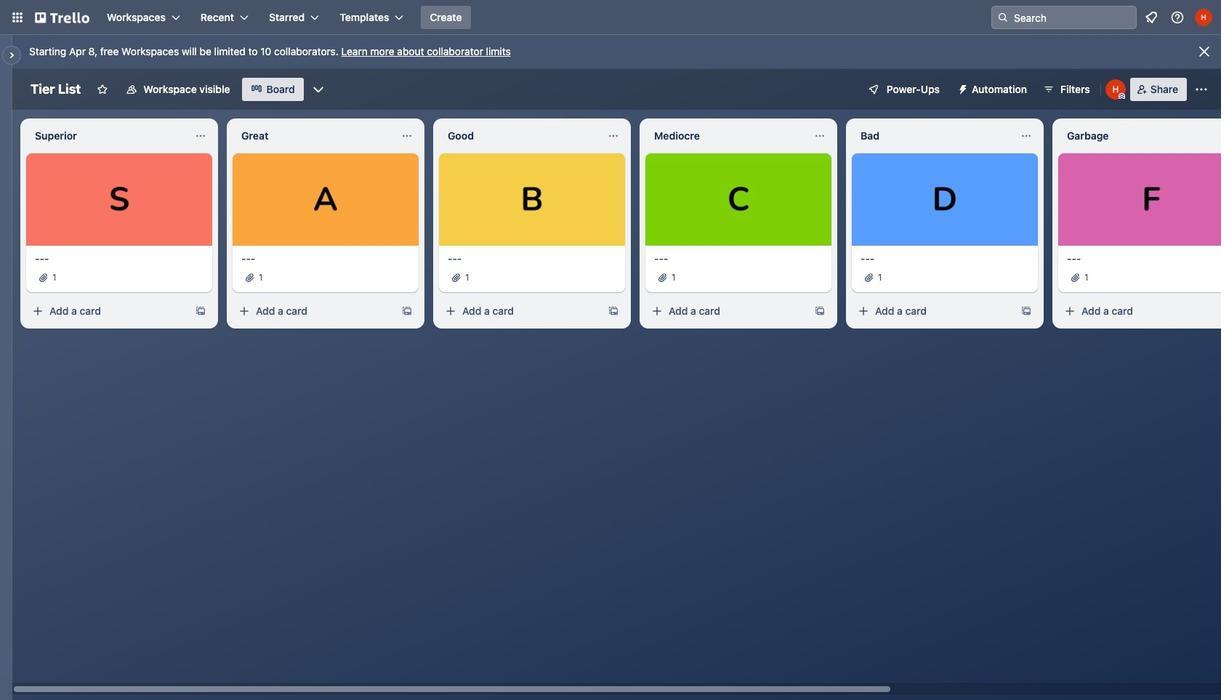 Task type: describe. For each thing, give the bounding box(es) containing it.
1 create from template… image from the left
[[608, 306, 620, 317]]

Search field
[[1009, 7, 1137, 28]]

open information menu image
[[1171, 10, 1185, 25]]

customize views image
[[311, 82, 326, 97]]

sm image
[[952, 78, 972, 98]]

back to home image
[[35, 6, 89, 29]]

1 create from template… image from the left
[[195, 306, 207, 317]]

2 create from template… image from the left
[[814, 306, 826, 317]]

this member is an admin of this board. image
[[1119, 93, 1125, 100]]



Task type: locate. For each thing, give the bounding box(es) containing it.
1 horizontal spatial create from template… image
[[814, 306, 826, 317]]

Board name text field
[[23, 78, 88, 101]]

0 horizontal spatial howard (howard38800628) image
[[1106, 79, 1126, 100]]

None text field
[[26, 124, 189, 148], [646, 124, 809, 148], [852, 124, 1015, 148], [26, 124, 189, 148], [646, 124, 809, 148], [852, 124, 1015, 148]]

star or unstar board image
[[97, 84, 109, 95]]

primary element
[[0, 0, 1222, 35]]

show menu image
[[1195, 82, 1209, 97]]

create from template… image
[[195, 306, 207, 317], [401, 306, 413, 317]]

1 horizontal spatial howard (howard38800628) image
[[1195, 9, 1213, 26]]

2 create from template… image from the left
[[401, 306, 413, 317]]

1 horizontal spatial create from template… image
[[401, 306, 413, 317]]

search image
[[998, 12, 1009, 23]]

howard (howard38800628) image
[[1195, 9, 1213, 26], [1106, 79, 1126, 100]]

None text field
[[233, 124, 396, 148], [439, 124, 602, 148], [1059, 124, 1222, 148], [233, 124, 396, 148], [439, 124, 602, 148], [1059, 124, 1222, 148]]

1 vertical spatial howard (howard38800628) image
[[1106, 79, 1126, 100]]

3 create from template… image from the left
[[1021, 306, 1033, 317]]

2 horizontal spatial create from template… image
[[1021, 306, 1033, 317]]

0 horizontal spatial create from template… image
[[608, 306, 620, 317]]

0 horizontal spatial create from template… image
[[195, 306, 207, 317]]

0 vertical spatial howard (howard38800628) image
[[1195, 9, 1213, 26]]

0 notifications image
[[1143, 9, 1161, 26]]

create from template… image
[[608, 306, 620, 317], [814, 306, 826, 317], [1021, 306, 1033, 317]]



Task type: vqa. For each thing, say whether or not it's contained in the screenshot.
tooltip
no



